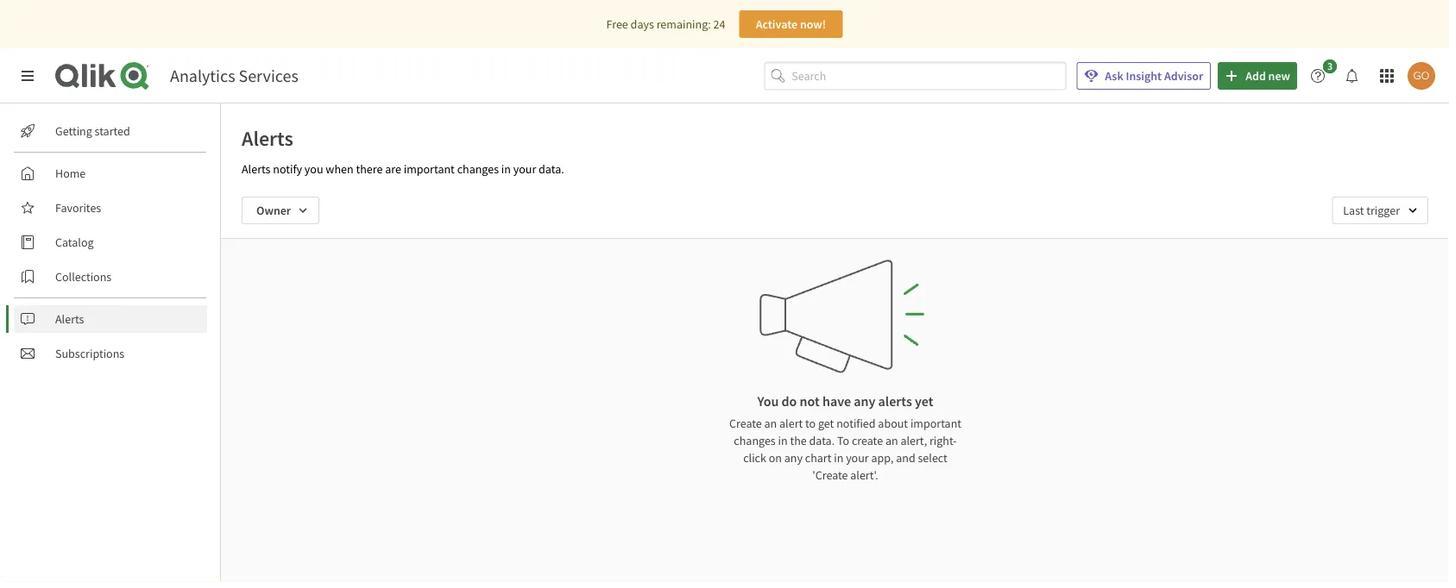 Task type: describe. For each thing, give the bounding box(es) containing it.
there
[[356, 161, 383, 177]]

about
[[878, 416, 908, 432]]

days
[[631, 16, 654, 32]]

ask insight advisor button
[[1077, 62, 1211, 90]]

0 horizontal spatial important
[[404, 161, 455, 177]]

analytics services
[[170, 65, 299, 87]]

alerts inside navigation pane element
[[55, 312, 84, 327]]

close sidebar menu image
[[21, 69, 35, 83]]

analytics
[[170, 65, 235, 87]]

navigation pane element
[[0, 110, 220, 375]]

getting
[[55, 123, 92, 139]]

alert'.
[[851, 468, 879, 483]]

getting started link
[[14, 117, 207, 145]]

0 vertical spatial data.
[[539, 161, 564, 177]]

right-
[[930, 433, 957, 449]]

are
[[385, 161, 401, 177]]

3
[[1328, 60, 1333, 73]]

important inside you do not have any alerts yet create an alert to get notified about important changes in the data. to create an alert, right- click on any chart in your app, and select 'create alert'.
[[911, 416, 962, 432]]

subscriptions link
[[14, 340, 207, 368]]

to
[[837, 433, 850, 449]]

and
[[896, 451, 916, 466]]

owner
[[256, 203, 291, 218]]

data. inside you do not have any alerts yet create an alert to get notified about important changes in the data. to create an alert, right- click on any chart in your app, and select 'create alert'.
[[809, 433, 835, 449]]

do
[[782, 393, 797, 410]]

alert,
[[901, 433, 927, 449]]

create
[[729, 416, 762, 432]]

0 vertical spatial in
[[501, 161, 511, 177]]

collections
[[55, 269, 112, 285]]

24
[[713, 16, 725, 32]]

your inside you do not have any alerts yet create an alert to get notified about important changes in the data. to create an alert, right- click on any chart in your app, and select 'create alert'.
[[846, 451, 869, 466]]

owner button
[[242, 197, 319, 224]]

ask
[[1105, 68, 1124, 84]]

favorites
[[55, 200, 101, 216]]

services
[[239, 65, 299, 87]]

add new
[[1246, 68, 1291, 84]]

ask insight advisor
[[1105, 68, 1204, 84]]

add new button
[[1218, 62, 1297, 90]]

chart
[[805, 451, 832, 466]]

0 vertical spatial alerts
[[242, 125, 293, 151]]

getting started
[[55, 123, 130, 139]]

1 vertical spatial alerts
[[242, 161, 271, 177]]

new
[[1269, 68, 1291, 84]]

0 horizontal spatial your
[[513, 161, 536, 177]]

0 vertical spatial changes
[[457, 161, 499, 177]]

get
[[818, 416, 834, 432]]

activate
[[756, 16, 798, 32]]

notify
[[273, 161, 302, 177]]

activate now! link
[[739, 10, 843, 38]]

filters region
[[221, 183, 1449, 238]]

favorites link
[[14, 194, 207, 222]]



Task type: locate. For each thing, give the bounding box(es) containing it.
trigger
[[1367, 203, 1400, 218]]

changes right the are
[[457, 161, 499, 177]]

important up right-
[[911, 416, 962, 432]]

1 vertical spatial in
[[778, 433, 788, 449]]

0 horizontal spatial in
[[501, 161, 511, 177]]

0 vertical spatial important
[[404, 161, 455, 177]]

your
[[513, 161, 536, 177], [846, 451, 869, 466]]

0 vertical spatial an
[[764, 416, 777, 432]]

free
[[606, 16, 628, 32]]

alerts up notify
[[242, 125, 293, 151]]

1 horizontal spatial any
[[854, 393, 876, 410]]

insight
[[1126, 68, 1162, 84]]

you
[[757, 393, 779, 410]]

alerts notify you when there are important changes in your data.
[[242, 161, 564, 177]]

select
[[918, 451, 948, 466]]

now!
[[800, 16, 826, 32]]

1 vertical spatial an
[[886, 433, 898, 449]]

1 horizontal spatial your
[[846, 451, 869, 466]]

activate now!
[[756, 16, 826, 32]]

advisor
[[1164, 68, 1204, 84]]

3 button
[[1304, 60, 1342, 90]]

'create
[[812, 468, 848, 483]]

to
[[805, 416, 816, 432]]

yet
[[915, 393, 934, 410]]

1 vertical spatial any
[[784, 451, 803, 466]]

the
[[790, 433, 807, 449]]

2 vertical spatial alerts
[[55, 312, 84, 327]]

analytics services element
[[170, 65, 299, 87]]

1 vertical spatial important
[[911, 416, 962, 432]]

any up notified on the right bottom
[[854, 393, 876, 410]]

1 vertical spatial your
[[846, 451, 869, 466]]

alerts link
[[14, 306, 207, 333]]

any
[[854, 393, 876, 410], [784, 451, 803, 466]]

0 horizontal spatial changes
[[457, 161, 499, 177]]

1 vertical spatial changes
[[734, 433, 776, 449]]

important right the are
[[404, 161, 455, 177]]

alerts up subscriptions
[[55, 312, 84, 327]]

1 horizontal spatial changes
[[734, 433, 776, 449]]

an
[[764, 416, 777, 432], [886, 433, 898, 449]]

free days remaining: 24
[[606, 16, 725, 32]]

1 horizontal spatial in
[[778, 433, 788, 449]]

home link
[[14, 160, 207, 187]]

an down about
[[886, 433, 898, 449]]

you
[[305, 161, 323, 177]]

changes inside you do not have any alerts yet create an alert to get notified about important changes in the data. to create an alert, right- click on any chart in your app, and select 'create alert'.
[[734, 433, 776, 449]]

alerts
[[878, 393, 912, 410]]

Search text field
[[792, 62, 1066, 90]]

remaining:
[[657, 16, 711, 32]]

you do not have any alerts yet create an alert to get notified about important changes in the data. to create an alert, right- click on any chart in your app, and select 'create alert'.
[[729, 393, 962, 483]]

not
[[800, 393, 820, 410]]

2 vertical spatial in
[[834, 451, 844, 466]]

add
[[1246, 68, 1266, 84]]

1 horizontal spatial important
[[911, 416, 962, 432]]

when
[[326, 161, 354, 177]]

catalog link
[[14, 229, 207, 256]]

subscriptions
[[55, 346, 124, 362]]

in
[[501, 161, 511, 177], [778, 433, 788, 449], [834, 451, 844, 466]]

Last trigger field
[[1332, 197, 1429, 224]]

alert
[[780, 416, 803, 432]]

catalog
[[55, 235, 94, 250]]

1 horizontal spatial data.
[[809, 433, 835, 449]]

0 vertical spatial your
[[513, 161, 536, 177]]

important
[[404, 161, 455, 177], [911, 416, 962, 432]]

0 horizontal spatial an
[[764, 416, 777, 432]]

1 vertical spatial data.
[[809, 433, 835, 449]]

on
[[769, 451, 782, 466]]

2 horizontal spatial in
[[834, 451, 844, 466]]

alerts
[[242, 125, 293, 151], [242, 161, 271, 177], [55, 312, 84, 327]]

started
[[95, 123, 130, 139]]

1 horizontal spatial an
[[886, 433, 898, 449]]

collections link
[[14, 263, 207, 291]]

home
[[55, 166, 86, 181]]

have
[[823, 393, 851, 410]]

last trigger
[[1343, 203, 1400, 218]]

notified
[[837, 416, 876, 432]]

0 horizontal spatial data.
[[539, 161, 564, 177]]

changes up 'click'
[[734, 433, 776, 449]]

click
[[743, 451, 766, 466]]

changes
[[457, 161, 499, 177], [734, 433, 776, 449]]

last
[[1343, 203, 1364, 218]]

any down the
[[784, 451, 803, 466]]

create
[[852, 433, 883, 449]]

data.
[[539, 161, 564, 177], [809, 433, 835, 449]]

an left alert
[[764, 416, 777, 432]]

0 horizontal spatial any
[[784, 451, 803, 466]]

searchbar element
[[764, 62, 1066, 90]]

0 vertical spatial any
[[854, 393, 876, 410]]

alerts left notify
[[242, 161, 271, 177]]

gary orlando image
[[1408, 62, 1436, 90]]

app,
[[871, 451, 894, 466]]



Task type: vqa. For each thing, say whether or not it's contained in the screenshot.
spaces
no



